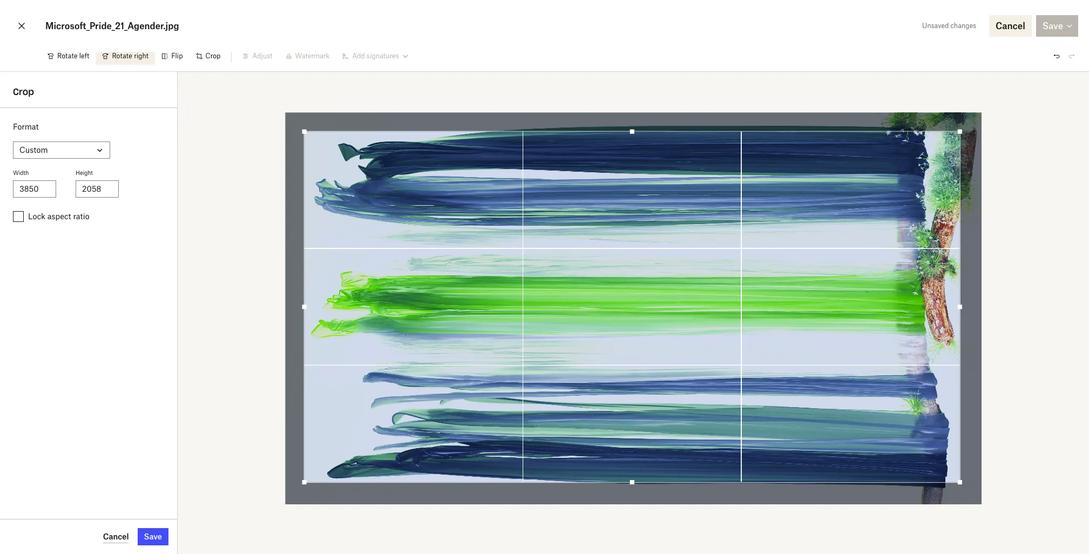 Task type: vqa. For each thing, say whether or not it's contained in the screenshot.
Rotate left
yes



Task type: locate. For each thing, give the bounding box(es) containing it.
1 horizontal spatial rotate
[[112, 52, 132, 60]]

cancel for right the cancel button
[[996, 21, 1026, 31]]

crop
[[206, 52, 221, 60], [13, 86, 34, 97]]

1 horizontal spatial cancel button
[[990, 15, 1032, 37]]

0 horizontal spatial cancel
[[103, 532, 129, 541]]

height
[[76, 170, 93, 176]]

rotate inside rotate left button
[[57, 52, 78, 60]]

cancel button left the save button
[[103, 530, 129, 543]]

crop up format
[[13, 86, 34, 97]]

rotate right button
[[96, 48, 155, 65]]

None field
[[0, 0, 83, 12]]

microsoft_pride_21_agender.jpg
[[45, 21, 179, 31]]

cancel left the save
[[103, 532, 129, 541]]

rotate
[[57, 52, 78, 60], [112, 52, 132, 60]]

flip button
[[155, 48, 189, 65]]

2 rotate from the left
[[112, 52, 132, 60]]

format
[[13, 122, 39, 131]]

lock
[[28, 212, 45, 221]]

0 vertical spatial crop
[[206, 52, 221, 60]]

unsaved changes
[[923, 22, 977, 30]]

crop right flip
[[206, 52, 221, 60]]

rotate inside rotate right button
[[112, 52, 132, 60]]

1 rotate from the left
[[57, 52, 78, 60]]

0 vertical spatial cancel
[[996, 21, 1026, 31]]

cancel button
[[990, 15, 1032, 37], [103, 530, 129, 543]]

1 horizontal spatial cancel
[[996, 21, 1026, 31]]

close image
[[15, 17, 28, 35]]

1 vertical spatial cancel
[[103, 532, 129, 541]]

rotate left left
[[57, 52, 78, 60]]

rotate for rotate right
[[112, 52, 132, 60]]

rotate left button
[[41, 48, 96, 65]]

rotate left right
[[112, 52, 132, 60]]

left
[[79, 52, 89, 60]]

rotate left
[[57, 52, 89, 60]]

1 horizontal spatial crop
[[206, 52, 221, 60]]

save button
[[137, 528, 169, 546]]

crop inside button
[[206, 52, 221, 60]]

Width number field
[[19, 183, 50, 195]]

Format button
[[13, 142, 110, 159]]

right
[[134, 52, 149, 60]]

cancel inside button
[[996, 21, 1026, 31]]

1 vertical spatial crop
[[13, 86, 34, 97]]

cancel button right changes
[[990, 15, 1032, 37]]

1 vertical spatial cancel button
[[103, 530, 129, 543]]

cancel
[[996, 21, 1026, 31], [103, 532, 129, 541]]

ratio
[[73, 212, 89, 221]]

cancel right changes
[[996, 21, 1026, 31]]

0 vertical spatial cancel button
[[990, 15, 1032, 37]]

0 horizontal spatial rotate
[[57, 52, 78, 60]]



Task type: describe. For each thing, give the bounding box(es) containing it.
lock aspect ratio
[[28, 212, 89, 221]]

flip
[[171, 52, 183, 60]]

changes
[[951, 22, 977, 30]]

width
[[13, 170, 29, 176]]

aspect
[[47, 212, 71, 221]]

0 horizontal spatial crop
[[13, 86, 34, 97]]

0 horizontal spatial cancel button
[[103, 530, 129, 543]]

cancel for leftmost the cancel button
[[103, 532, 129, 541]]

rotate right
[[112, 52, 149, 60]]

rotate for rotate left
[[57, 52, 78, 60]]

unsaved
[[923, 22, 949, 30]]

crop button
[[189, 48, 227, 65]]

Height number field
[[82, 183, 112, 195]]

save
[[144, 532, 162, 541]]

custom
[[19, 145, 48, 155]]



